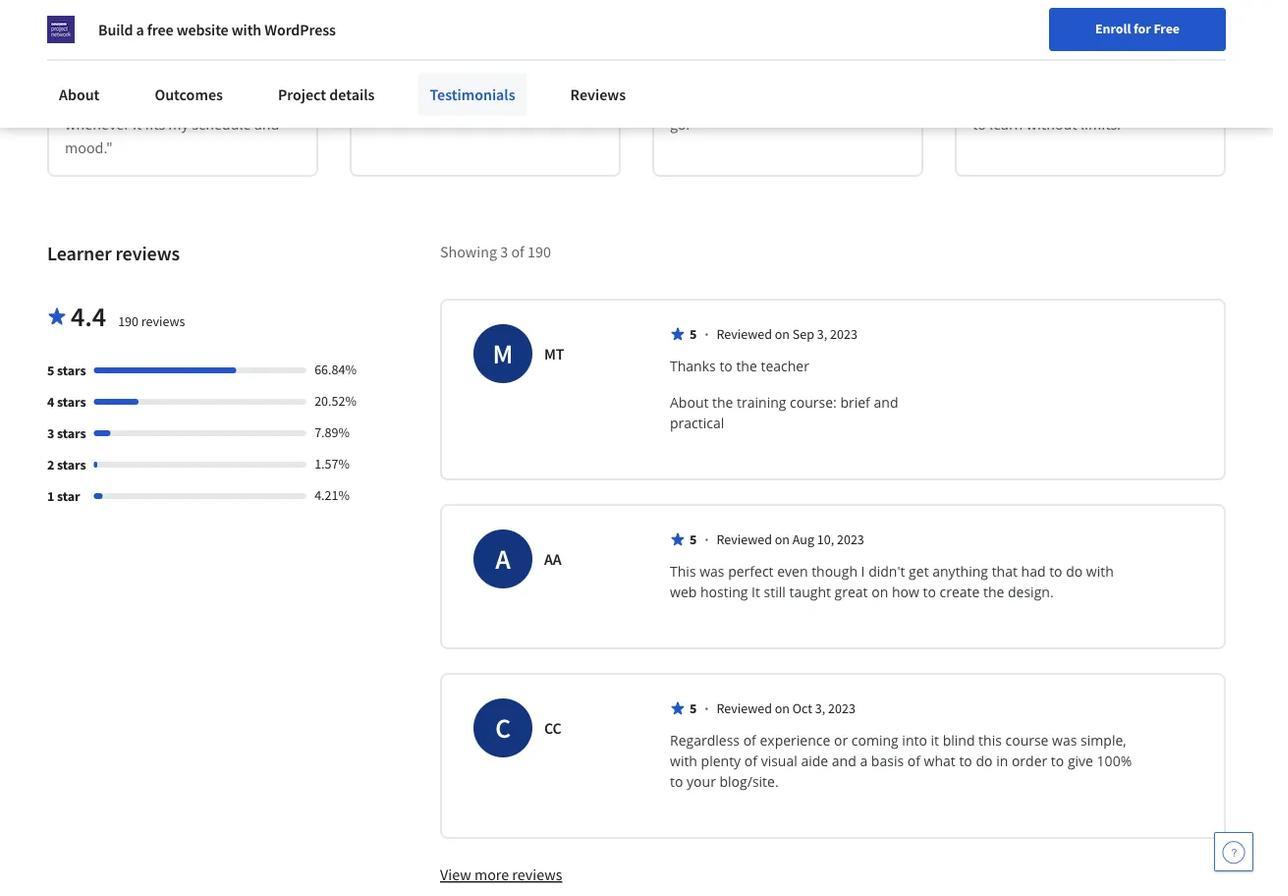 Task type: describe. For each thing, give the bounding box(es) containing it.
build a free website with wordpress
[[98, 20, 336, 39]]

for
[[1134, 20, 1152, 37]]

website
[[177, 20, 229, 39]]

coursera image
[[16, 55, 141, 87]]

universities
[[316, 10, 393, 29]]

and inside about the training course: brief and practical
[[874, 393, 899, 412]]

5 for m
[[690, 325, 697, 343]]

0 horizontal spatial 190
[[118, 313, 139, 330]]

reviewed for a
[[717, 531, 773, 549]]

new
[[442, 91, 469, 110]]

the inside about the training course: brief and practical
[[713, 393, 734, 412]]

a
[[496, 542, 511, 577]]

limits."
[[1081, 114, 1127, 134]]

the inside "when i need courses on topics that my university doesn't offer, coursera is one of the best places to go."
[[790, 91, 812, 110]]

isn't
[[1040, 43, 1069, 63]]

individuals
[[56, 10, 131, 29]]

20.52%
[[315, 392, 357, 410]]

about for about
[[59, 85, 100, 104]]

and up experience.
[[131, 67, 156, 87]]

for businesses
[[162, 10, 259, 29]]

at for better
[[1016, 67, 1029, 87]]

in
[[997, 752, 1009, 771]]

m
[[493, 337, 513, 371]]

had
[[1022, 562, 1046, 581]]

on for c
[[775, 700, 790, 718]]

project details link
[[266, 73, 387, 116]]

wordpress
[[265, 20, 336, 39]]

how
[[892, 583, 920, 602]]

"i directly applied the concepts and skills i learned from my courses to an exciting new project at work."
[[368, 43, 599, 110]]

mt
[[545, 344, 565, 364]]

2 vertical spatial reviews
[[512, 866, 563, 885]]

reviewed for c
[[717, 700, 773, 718]]

and inside "i directly applied the concepts and skills i learned from my courses to an exciting new project at work."
[[574, 43, 599, 63]]

aa
[[545, 550, 562, 569]]

that inside this was perfect even though i didn't get anything that had to do with web hosting it still taught great on how to create the design.
[[992, 562, 1018, 581]]

my right the fits
[[168, 114, 189, 134]]

for for individuals
[[31, 10, 53, 29]]

reviews link
[[559, 73, 638, 116]]

cc
[[545, 719, 562, 738]]

3, for m
[[818, 325, 828, 343]]

businesses
[[187, 10, 259, 29]]

do inside this was perfect even though i didn't get anything that had to do with web hosting it still taught great on how to create the design.
[[1067, 562, 1083, 581]]

concepts
[[512, 43, 571, 63]]

coming
[[852, 731, 899, 750]]

been
[[237, 67, 270, 87]]

your inside regardless of experience or coming into it blind this course was simple, with plenty of visual aide and a basis of what to do in order to give 100% to your blog/site.
[[687, 773, 716, 791]]

about for about the training course: brief and practical
[[670, 393, 709, 412]]

learn for been
[[237, 91, 270, 110]]

learn for than
[[990, 114, 1023, 134]]

1
[[47, 488, 54, 505]]

stars for 5 stars
[[57, 362, 86, 380]]

anything
[[933, 562, 989, 581]]

reviewed for m
[[717, 325, 773, 343]]

5 up 4
[[47, 362, 54, 380]]

experience
[[760, 731, 831, 750]]

do inside regardless of experience or coming into it blind this course was simple, with plenty of visual aide and a basis of what to do in order to give 100% to your blog/site.
[[976, 752, 993, 771]]

100%
[[1098, 752, 1132, 771]]

an inside "i directly applied the concepts and skills i learned from my courses to an exciting new project at work."
[[368, 91, 384, 110]]

allows
[[1140, 91, 1183, 110]]

and inside regardless of experience or coming into it blind this course was simple, with plenty of visual aide and a basis of what to do in order to give 100% to your blog/site.
[[832, 752, 857, 771]]

1 vertical spatial 3
[[47, 425, 54, 442]]

an inside '"to be able to take courses at my own pace and rhythm has been an amazing experience. i can learn whenever it fits my schedule and mood."'
[[273, 67, 289, 87]]

"to be able to take courses at my own pace and rhythm has been an amazing experience. i can learn whenever it fits my schedule and mood."
[[65, 43, 289, 157]]

about
[[1099, 43, 1138, 63]]

3, for c
[[816, 700, 826, 718]]

on for m
[[775, 325, 790, 343]]

perfect
[[729, 562, 774, 581]]

2023 for a
[[837, 531, 865, 549]]

the inside "i directly applied the concepts and skills i learned from my courses to an exciting new project at work."
[[487, 43, 509, 63]]

to down get
[[923, 583, 937, 602]]

what
[[925, 752, 956, 771]]

my up been
[[260, 43, 280, 63]]

for individuals
[[31, 10, 131, 29]]

enroll
[[1096, 20, 1132, 37]]

3 stars
[[47, 425, 86, 442]]

me
[[1186, 91, 1207, 110]]

can
[[210, 91, 233, 110]]

coursera inside "when i need courses on topics that my university doesn't offer, coursera is one of the best places to go."
[[670, 91, 729, 110]]

applied
[[434, 43, 484, 63]]

4 stars
[[47, 393, 86, 411]]

showing
[[440, 242, 497, 262]]

to inside '"to be able to take courses at my own pace and rhythm has been an amazing experience. i can learn whenever it fits my schedule and mood."'
[[142, 43, 155, 63]]

2 stars
[[47, 456, 86, 474]]

5 for c
[[690, 700, 697, 718]]

a inside regardless of experience or coming into it blind this course was simple, with plenty of visual aide and a basis of what to do in order to give 100% to your blog/site.
[[860, 752, 868, 771]]

regardless
[[670, 731, 740, 750]]

so
[[1116, 67, 1131, 87]]

reviewed on aug 10, 2023
[[717, 531, 865, 549]]

5 stars
[[47, 362, 86, 380]]

thanks to the teacher
[[670, 357, 810, 376]]

teacher
[[761, 357, 810, 376]]

hosting
[[701, 583, 748, 602]]

to down regardless at bottom
[[670, 773, 684, 791]]

better
[[973, 67, 1013, 87]]

it inside '"to be able to take courses at my own pace and rhythm has been an amazing experience. i can learn whenever it fits my schedule and mood."'
[[133, 114, 142, 134]]

this was perfect even though i didn't get anything that had to do with web hosting it still taught great on how to create the design.
[[670, 562, 1118, 602]]

"learning
[[973, 43, 1037, 63]]

build
[[98, 20, 133, 39]]

my inside "i directly applied the concepts and skills i learned from my courses to an exciting new project at work."
[[499, 67, 519, 87]]

english
[[969, 61, 1017, 81]]

on inside this was perfect even though i didn't get anything that had to do with web hosting it still taught great on how to create the design.
[[872, 583, 889, 602]]

i inside "when i need courses on topics that my university doesn't offer, coursera is one of the best places to go."
[[717, 43, 722, 63]]

take
[[159, 43, 187, 63]]

whenever
[[65, 114, 130, 134]]

5 for a
[[690, 531, 697, 549]]

from
[[464, 67, 496, 87]]

learner reviews
[[47, 241, 180, 266]]

to down blind
[[960, 752, 973, 771]]

i inside "i directly applied the concepts and skills i learned from my courses to an exciting new project at work."
[[404, 67, 408, 87]]

mood."
[[65, 138, 113, 157]]

design.
[[1008, 583, 1054, 602]]

1.57%
[[315, 455, 350, 473]]

basis
[[872, 752, 904, 771]]

"learning isn't just about being better at your job: it's so much more than that. coursera allows me to learn without limits."
[[973, 43, 1207, 134]]

schedule
[[192, 114, 251, 134]]

offer,
[[814, 67, 848, 87]]

training
[[737, 393, 787, 412]]

"to
[[65, 43, 87, 63]]

was inside this was perfect even though i didn't get anything that had to do with web hosting it still taught great on how to create the design.
[[700, 562, 725, 581]]

course:
[[790, 393, 837, 412]]

into
[[903, 731, 928, 750]]

simple,
[[1081, 731, 1127, 750]]

on for a
[[775, 531, 790, 549]]

english button
[[933, 39, 1052, 103]]

view more reviews
[[440, 866, 563, 885]]

without
[[1027, 114, 1078, 134]]

this
[[979, 731, 1002, 750]]

2023 for m
[[831, 325, 858, 343]]

"i
[[368, 43, 378, 63]]

66.84%
[[315, 361, 357, 379]]



Task type: locate. For each thing, give the bounding box(es) containing it.
and right schedule
[[254, 114, 280, 134]]

regardless of experience or coming into it blind this course was simple, with plenty of visual aide and a basis of what to do in order to give 100% to your blog/site.
[[670, 731, 1136, 791]]

and up reviews
[[574, 43, 599, 63]]

the right create
[[984, 583, 1005, 602]]

one
[[746, 91, 771, 110]]

at up been
[[243, 43, 256, 63]]

the up practical
[[713, 393, 734, 412]]

1 vertical spatial with
[[1087, 562, 1114, 581]]

5 up regardless at bottom
[[690, 700, 697, 718]]

1 horizontal spatial more
[[973, 91, 1008, 110]]

own
[[65, 67, 93, 87]]

i inside this was perfect even though i didn't get anything that had to do with web hosting it still taught great on how to create the design.
[[862, 562, 865, 581]]

stars for 3 stars
[[57, 425, 86, 442]]

course
[[1006, 731, 1049, 750]]

university
[[694, 67, 758, 87]]

0 horizontal spatial at
[[243, 43, 256, 63]]

i inside '"to be able to take courses at my own pace and rhythm has been an amazing experience. i can learn whenever it fits my schedule and mood."'
[[203, 91, 207, 110]]

at for courses
[[243, 43, 256, 63]]

star
[[57, 488, 80, 505]]

0 horizontal spatial learner
[[47, 241, 112, 266]]

0 horizontal spatial your
[[687, 773, 716, 791]]

1 horizontal spatial for
[[162, 10, 184, 29]]

1 horizontal spatial do
[[1067, 562, 1083, 581]]

it
[[752, 583, 761, 602]]

2023 up or
[[829, 700, 856, 718]]

great
[[835, 583, 868, 602]]

was up give
[[1053, 731, 1078, 750]]

showing 3 of 190
[[440, 242, 551, 262]]

outcomes
[[155, 85, 223, 104]]

reviewed on oct 3, 2023
[[717, 700, 856, 718]]

blog/site.
[[720, 773, 779, 791]]

2 horizontal spatial with
[[1087, 562, 1114, 581]]

shopping cart: 1 item image
[[886, 54, 923, 86]]

to down better
[[973, 114, 987, 134]]

your down plenty
[[687, 773, 716, 791]]

1 vertical spatial reviews
[[141, 313, 185, 330]]

skills
[[368, 67, 400, 87]]

that
[[878, 43, 905, 63], [992, 562, 1018, 581]]

to inside "i directly applied the concepts and skills i learned from my courses to an exciting new project at work."
[[576, 67, 589, 87]]

2 for from the left
[[162, 10, 184, 29]]

web
[[670, 583, 697, 602]]

1 horizontal spatial learner
[[144, 4, 194, 24]]

about the training course: brief and practical
[[670, 393, 902, 433]]

on up the offer,
[[814, 43, 831, 63]]

best
[[815, 91, 843, 110]]

courses down the concepts
[[522, 67, 573, 87]]

stars right 4
[[57, 393, 86, 411]]

job:
[[1065, 67, 1090, 87]]

view more reviews link
[[440, 864, 563, 885]]

with inside regardless of experience or coming into it blind this course was simple, with plenty of visual aide and a basis of what to do in order to give 100% to your blog/site.
[[670, 752, 698, 771]]

to right had
[[1050, 562, 1063, 581]]

for left individuals
[[31, 10, 53, 29]]

1 horizontal spatial learn
[[990, 114, 1023, 134]]

was
[[700, 562, 725, 581], [1053, 731, 1078, 750]]

stars up 4 stars
[[57, 362, 86, 380]]

to inside the "learning isn't just about being better at your job: it's so much more than that. coursera allows me to learn without limits."
[[973, 114, 987, 134]]

an down skills
[[368, 91, 384, 110]]

has
[[210, 67, 233, 87]]

0 vertical spatial reviews
[[115, 241, 180, 266]]

with right had
[[1087, 562, 1114, 581]]

learn inside '"to be able to take courses at my own pace and rhythm has been an amazing experience. i can learn whenever it fits my schedule and mood."'
[[237, 91, 270, 110]]

at inside the "learning isn't just about being better at your job: it's so much more than that. coursera allows me to learn without limits."
[[1016, 67, 1029, 87]]

and right brief
[[874, 393, 899, 412]]

on left sep
[[775, 325, 790, 343]]

1 horizontal spatial about
[[670, 393, 709, 412]]

2 horizontal spatial for
[[291, 10, 312, 29]]

the inside this was perfect even though i didn't get anything that had to do with web hosting it still taught great on how to create the design.
[[984, 583, 1005, 602]]

was up the hosting
[[700, 562, 725, 581]]

reviews up 190 reviews at the left
[[115, 241, 180, 266]]

it right into
[[931, 731, 940, 750]]

do right had
[[1067, 562, 1083, 581]]

to left give
[[1052, 752, 1065, 771]]

190 right 4.4
[[118, 313, 139, 330]]

4 stars from the top
[[57, 456, 86, 474]]

at up than at the right
[[1016, 67, 1029, 87]]

0 vertical spatial more
[[973, 91, 1008, 110]]

1 vertical spatial that
[[992, 562, 1018, 581]]

courses inside "when i need courses on topics that my university doesn't offer, coursera is one of the best places to go."
[[761, 43, 811, 63]]

2023 for c
[[829, 700, 856, 718]]

places
[[846, 91, 888, 110]]

3 up the 2
[[47, 425, 54, 442]]

learn inside the "learning isn't just about being better at your job: it's so much more than that. coursera allows me to learn without limits."
[[990, 114, 1023, 134]]

1 vertical spatial 2023
[[837, 531, 865, 549]]

1 horizontal spatial at
[[522, 91, 535, 110]]

0 horizontal spatial a
[[136, 20, 144, 39]]

0 vertical spatial a
[[136, 20, 144, 39]]

about inside about the training course: brief and practical
[[670, 393, 709, 412]]

0 vertical spatial at
[[243, 43, 256, 63]]

0 vertical spatial 190
[[528, 242, 551, 262]]

0 vertical spatial reviewed
[[717, 325, 773, 343]]

1 vertical spatial at
[[1016, 67, 1029, 87]]

2 vertical spatial with
[[670, 752, 698, 771]]

with down regardless at bottom
[[670, 752, 698, 771]]

a
[[136, 20, 144, 39], [860, 752, 868, 771]]

enroll for free
[[1096, 20, 1180, 37]]

reviews right 4.4
[[141, 313, 185, 330]]

need
[[725, 43, 758, 63]]

learner up 4.4
[[47, 241, 112, 266]]

it left the fits
[[133, 114, 142, 134]]

1 reviewed from the top
[[717, 325, 773, 343]]

0 vertical spatial learn
[[237, 91, 270, 110]]

a down coming
[[860, 752, 868, 771]]

3 for from the left
[[291, 10, 312, 29]]

1 vertical spatial more
[[475, 866, 509, 885]]

5 up this
[[690, 531, 697, 549]]

to left take
[[142, 43, 155, 63]]

get
[[909, 562, 929, 581]]

0 horizontal spatial was
[[700, 562, 725, 581]]

experience.
[[124, 91, 200, 110]]

the left 'teacher'
[[737, 357, 758, 376]]

that inside "when i need courses on topics that my university doesn't offer, coursera is one of the best places to go."
[[878, 43, 905, 63]]

at inside '"to be able to take courses at my own pace and rhythm has been an amazing experience. i can learn whenever it fits my schedule and mood."'
[[243, 43, 256, 63]]

to right places
[[891, 91, 905, 110]]

0 horizontal spatial coursera
[[670, 91, 729, 110]]

at
[[243, 43, 256, 63], [1016, 67, 1029, 87], [522, 91, 535, 110]]

that right topics
[[878, 43, 905, 63]]

3 reviewed from the top
[[717, 700, 773, 718]]

at inside "i directly applied the concepts and skills i learned from my courses to an exciting new project at work."
[[522, 91, 535, 110]]

3
[[501, 242, 508, 262], [47, 425, 54, 442]]

5 up thanks
[[690, 325, 697, 343]]

about link
[[47, 73, 111, 116]]

2 horizontal spatial courses
[[761, 43, 811, 63]]

with inside this was perfect even though i didn't get anything that had to do with web hosting it still taught great on how to create the design.
[[1087, 562, 1114, 581]]

c
[[495, 711, 511, 746]]

1 for from the left
[[31, 10, 53, 29]]

at left work."
[[522, 91, 535, 110]]

on left the oct
[[775, 700, 790, 718]]

3, right sep
[[818, 325, 828, 343]]

coursera up the go."
[[670, 91, 729, 110]]

enroll for free button
[[1050, 8, 1227, 51]]

for for universities
[[291, 10, 312, 29]]

more inside the "learning isn't just about being better at your job: it's so much more than that. coursera allows me to learn without limits."
[[973, 91, 1008, 110]]

still
[[764, 583, 786, 602]]

this
[[670, 562, 696, 581]]

0 vertical spatial it
[[133, 114, 142, 134]]

1 horizontal spatial 3
[[501, 242, 508, 262]]

3 right showing at the top of page
[[501, 242, 508, 262]]

with
[[232, 20, 262, 39], [1087, 562, 1114, 581], [670, 752, 698, 771]]

coursera project network image
[[47, 16, 75, 43]]

0 horizontal spatial that
[[878, 43, 905, 63]]

to inside "when i need courses on topics that my university doesn't offer, coursera is one of the best places to go."
[[891, 91, 905, 110]]

about up whenever
[[59, 85, 100, 104]]

i left can
[[203, 91, 207, 110]]

to
[[142, 43, 155, 63], [576, 67, 589, 87], [891, 91, 905, 110], [973, 114, 987, 134], [720, 357, 733, 376], [1050, 562, 1063, 581], [923, 583, 937, 602], [960, 752, 973, 771], [1052, 752, 1065, 771], [670, 773, 684, 791]]

1 horizontal spatial was
[[1053, 731, 1078, 750]]

1 horizontal spatial it
[[931, 731, 940, 750]]

stars for 2 stars
[[57, 456, 86, 474]]

1 horizontal spatial your
[[1032, 67, 1062, 87]]

0 horizontal spatial learn
[[237, 91, 270, 110]]

taught
[[790, 583, 832, 602]]

stars
[[57, 362, 86, 380], [57, 393, 86, 411], [57, 425, 86, 442], [57, 456, 86, 474]]

2 vertical spatial reviewed
[[717, 700, 773, 718]]

0 vertical spatial 3,
[[818, 325, 828, 343]]

2 vertical spatial at
[[522, 91, 535, 110]]

is
[[732, 91, 743, 110]]

for universities
[[291, 10, 393, 29]]

my up project
[[499, 67, 519, 87]]

thanks
[[670, 357, 716, 376]]

2 reviewed from the top
[[717, 531, 773, 549]]

for up take
[[162, 10, 184, 29]]

1 coursera from the left
[[670, 91, 729, 110]]

free
[[147, 20, 174, 39]]

learner for learner since 2018
[[144, 4, 194, 24]]

courses inside '"to be able to take courses at my own pace and rhythm has been an amazing experience. i can learn whenever it fits my schedule and mood."'
[[190, 43, 240, 63]]

0 horizontal spatial do
[[976, 752, 993, 771]]

that.
[[1044, 91, 1075, 110]]

the down doesn't
[[790, 91, 812, 110]]

able
[[110, 43, 139, 63]]

0 horizontal spatial with
[[232, 20, 262, 39]]

4
[[47, 393, 54, 411]]

with right since
[[232, 20, 262, 39]]

1 vertical spatial it
[[931, 731, 940, 750]]

0 vertical spatial was
[[700, 562, 725, 581]]

my inside "when i need courses on topics that my university doesn't offer, coursera is one of the best places to go."
[[670, 67, 691, 87]]

i left the need
[[717, 43, 722, 63]]

1 vertical spatial do
[[976, 752, 993, 771]]

more right view
[[475, 866, 509, 885]]

didn't
[[869, 562, 906, 581]]

2 coursera from the left
[[1078, 91, 1137, 110]]

outcomes link
[[143, 73, 235, 116]]

2 vertical spatial 2023
[[829, 700, 856, 718]]

3 stars from the top
[[57, 425, 86, 442]]

project
[[278, 85, 326, 104]]

1 vertical spatial was
[[1053, 731, 1078, 750]]

reviewed up perfect
[[717, 531, 773, 549]]

7.89%
[[315, 424, 350, 441]]

more down better
[[973, 91, 1008, 110]]

your down isn't
[[1032, 67, 1062, 87]]

reviews for 190 reviews
[[141, 313, 185, 330]]

coursera
[[670, 91, 729, 110], [1078, 91, 1137, 110]]

on down didn't
[[872, 583, 889, 602]]

amazing
[[65, 91, 121, 110]]

project
[[473, 91, 519, 110]]

2023 right sep
[[831, 325, 858, 343]]

it inside regardless of experience or coming into it blind this course was simple, with plenty of visual aide and a basis of what to do in order to give 100% to your blog/site.
[[931, 731, 940, 750]]

2 stars from the top
[[57, 393, 86, 411]]

i up great
[[862, 562, 865, 581]]

1 horizontal spatial 190
[[528, 242, 551, 262]]

for left universities
[[291, 10, 312, 29]]

1 vertical spatial about
[[670, 393, 709, 412]]

learner for learner reviews
[[47, 241, 112, 266]]

about up practical
[[670, 393, 709, 412]]

2
[[47, 456, 54, 474]]

stars up the 2 stars
[[57, 425, 86, 442]]

about inside "link"
[[59, 85, 100, 104]]

0 vertical spatial an
[[273, 67, 289, 87]]

and down or
[[832, 752, 857, 771]]

testimonials
[[430, 85, 516, 104]]

since
[[197, 4, 231, 24]]

3, right the oct
[[816, 700, 826, 718]]

1 horizontal spatial that
[[992, 562, 1018, 581]]

0 vertical spatial 3
[[501, 242, 508, 262]]

much
[[1134, 67, 1171, 87]]

1 vertical spatial a
[[860, 752, 868, 771]]

1 vertical spatial an
[[368, 91, 384, 110]]

190 right showing at the top of page
[[528, 242, 551, 262]]

reviews
[[115, 241, 180, 266], [141, 313, 185, 330], [512, 866, 563, 885]]

None search field
[[264, 52, 461, 91]]

1 horizontal spatial a
[[860, 752, 868, 771]]

a left free
[[136, 20, 144, 39]]

about
[[59, 85, 100, 104], [670, 393, 709, 412]]

stars right the 2
[[57, 456, 86, 474]]

coursera inside the "learning isn't just about being better at your job: it's so much more than that. coursera allows me to learn without limits."
[[1078, 91, 1137, 110]]

reviewed up thanks to the teacher in the right of the page
[[717, 325, 773, 343]]

coursera up 'limits."'
[[1078, 91, 1137, 110]]

1 vertical spatial 190
[[118, 313, 139, 330]]

was inside regardless of experience or coming into it blind this course was simple, with plenty of visual aide and a basis of what to do in order to give 100% to your blog/site.
[[1053, 731, 1078, 750]]

be
[[91, 43, 107, 63]]

free
[[1154, 20, 1180, 37]]

fits
[[145, 114, 165, 134]]

0 horizontal spatial about
[[59, 85, 100, 104]]

your inside the "learning isn't just about being better at your job: it's so much more than that. coursera allows me to learn without limits."
[[1032, 67, 1062, 87]]

0 vertical spatial learner
[[144, 4, 194, 24]]

my
[[260, 43, 280, 63], [499, 67, 519, 87], [670, 67, 691, 87], [168, 114, 189, 134]]

1 star
[[47, 488, 80, 505]]

1 horizontal spatial courses
[[522, 67, 573, 87]]

on inside "when i need courses on topics that my university doesn't offer, coursera is one of the best places to go."
[[814, 43, 831, 63]]

learn down been
[[237, 91, 270, 110]]

0 horizontal spatial an
[[273, 67, 289, 87]]

1 horizontal spatial an
[[368, 91, 384, 110]]

0 horizontal spatial courses
[[190, 43, 240, 63]]

0 horizontal spatial for
[[31, 10, 53, 29]]

i right skills
[[404, 67, 408, 87]]

courses down build a free website with wordpress
[[190, 43, 240, 63]]

0 vertical spatial your
[[1032, 67, 1062, 87]]

0 horizontal spatial more
[[475, 866, 509, 885]]

go."
[[670, 114, 696, 134]]

to right thanks
[[720, 357, 733, 376]]

0 vertical spatial that
[[878, 43, 905, 63]]

on left aug
[[775, 531, 790, 549]]

0 horizontal spatial 3
[[47, 425, 54, 442]]

0 vertical spatial 2023
[[831, 325, 858, 343]]

reviews
[[571, 85, 626, 104]]

my down "when
[[670, 67, 691, 87]]

learn
[[237, 91, 270, 110], [990, 114, 1023, 134]]

for for businesses
[[162, 10, 184, 29]]

1 vertical spatial reviewed
[[717, 531, 773, 549]]

1 horizontal spatial coursera
[[1078, 91, 1137, 110]]

courses up doesn't
[[761, 43, 811, 63]]

blind
[[943, 731, 976, 750]]

2023 right 10,
[[837, 531, 865, 549]]

2 horizontal spatial at
[[1016, 67, 1029, 87]]

banner navigation
[[16, 0, 553, 39]]

0 horizontal spatial it
[[133, 114, 142, 134]]

1 vertical spatial learner
[[47, 241, 112, 266]]

the up 'from'
[[487, 43, 509, 63]]

do left in
[[976, 752, 993, 771]]

reviews right view
[[512, 866, 563, 885]]

order
[[1012, 752, 1048, 771]]

1 vertical spatial your
[[687, 773, 716, 791]]

courses
[[190, 43, 240, 63], [761, 43, 811, 63], [522, 67, 573, 87]]

1 stars from the top
[[57, 362, 86, 380]]

learner up take
[[144, 4, 194, 24]]

courses inside "i directly applied the concepts and skills i learned from my courses to an exciting new project at work."
[[522, 67, 573, 87]]

help center image
[[1223, 840, 1246, 864]]

0 vertical spatial about
[[59, 85, 100, 104]]

to up work."
[[576, 67, 589, 87]]

1 horizontal spatial with
[[670, 752, 698, 771]]

1 vertical spatial 3,
[[816, 700, 826, 718]]

of inside "when i need courses on topics that my university doesn't offer, coursera is one of the best places to go."
[[774, 91, 787, 110]]

190 reviews
[[118, 313, 185, 330]]

0 vertical spatial do
[[1067, 562, 1083, 581]]

reviews for learner reviews
[[115, 241, 180, 266]]

2023
[[831, 325, 858, 343], [837, 531, 865, 549], [829, 700, 856, 718]]

learn down than at the right
[[990, 114, 1023, 134]]

reviewed up regardless at bottom
[[717, 700, 773, 718]]

0 vertical spatial with
[[232, 20, 262, 39]]

1 vertical spatial learn
[[990, 114, 1023, 134]]

stars for 4 stars
[[57, 393, 86, 411]]

an right been
[[273, 67, 289, 87]]

that left had
[[992, 562, 1018, 581]]

plenty
[[701, 752, 741, 771]]

i
[[717, 43, 722, 63], [404, 67, 408, 87], [203, 91, 207, 110], [862, 562, 865, 581]]



Task type: vqa. For each thing, say whether or not it's contained in the screenshot.
(lab) to the middle
no



